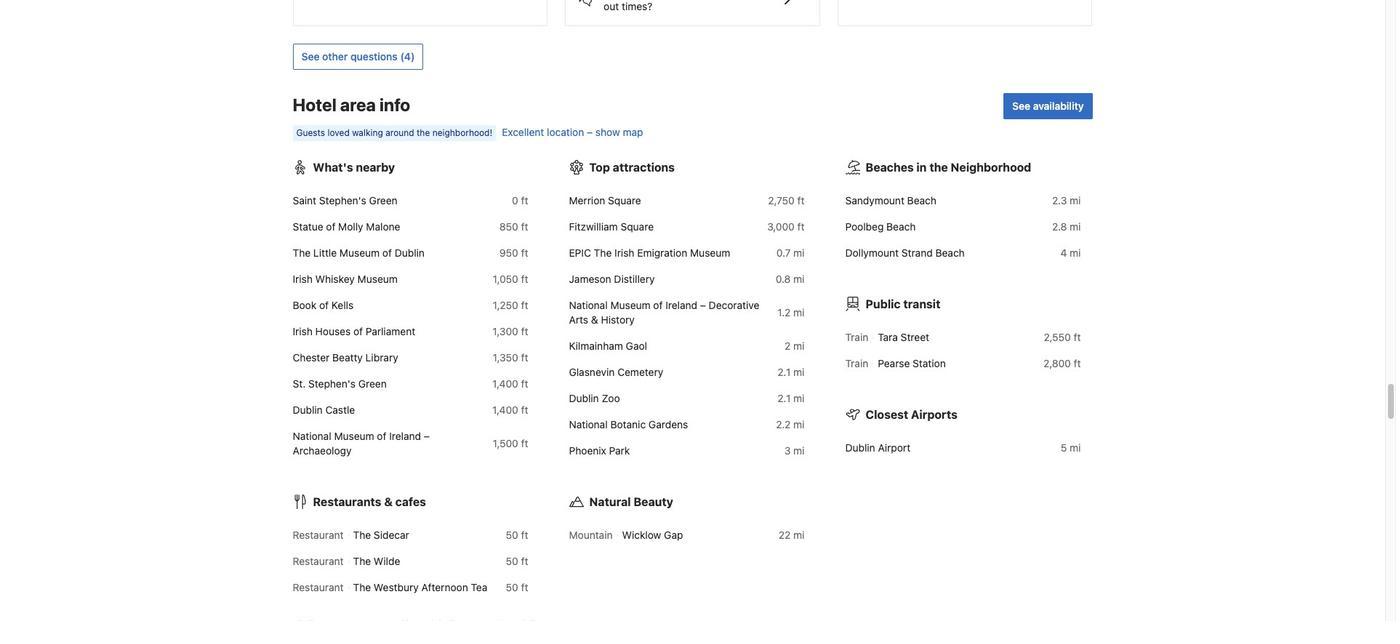 Task type: locate. For each thing, give the bounding box(es) containing it.
mi for kilmainham gaol
[[794, 340, 805, 352]]

museum down the little museum of dublin
[[358, 273, 398, 285]]

1 50 from the top
[[506, 529, 519, 542]]

1 50 ft from the top
[[506, 529, 529, 542]]

3 50 ft from the top
[[506, 582, 529, 594]]

map
[[623, 126, 643, 138]]

beaches
[[866, 161, 914, 174]]

ft for book of kells
[[521, 299, 529, 312]]

ireland
[[666, 299, 698, 312], [389, 430, 421, 443]]

1 vertical spatial train
[[846, 357, 869, 370]]

2 1,400 ft from the top
[[493, 404, 529, 416]]

the left little
[[293, 247, 311, 259]]

houses
[[315, 325, 351, 338]]

ft for irish houses of parliament
[[521, 325, 529, 338]]

2 vertical spatial –
[[424, 430, 430, 443]]

mi
[[1070, 194, 1081, 207], [1070, 221, 1081, 233], [794, 247, 805, 259], [1070, 247, 1081, 259], [794, 273, 805, 285], [794, 307, 805, 319], [794, 340, 805, 352], [794, 366, 805, 379], [794, 392, 805, 405], [794, 419, 805, 431], [1070, 442, 1081, 454], [794, 445, 805, 457], [794, 529, 805, 542]]

saint
[[293, 194, 317, 207]]

0 horizontal spatial &
[[384, 496, 393, 509]]

statue
[[293, 221, 323, 233]]

restaurants & cafes
[[313, 496, 426, 509]]

2 restaurant from the top
[[293, 555, 344, 568]]

– inside national museum of ireland – decorative arts & history
[[701, 299, 706, 312]]

1 vertical spatial 50 ft
[[506, 555, 529, 568]]

1 vertical spatial 50
[[506, 555, 519, 568]]

dublin left zoo
[[569, 392, 599, 405]]

ft
[[521, 194, 529, 207], [798, 194, 805, 207], [521, 221, 529, 233], [798, 221, 805, 233], [521, 247, 529, 259], [521, 273, 529, 285], [521, 299, 529, 312], [521, 325, 529, 338], [1074, 331, 1081, 344], [521, 352, 529, 364], [1074, 357, 1081, 370], [521, 378, 529, 390], [521, 404, 529, 416], [521, 437, 529, 450], [521, 529, 529, 542], [521, 555, 529, 568], [521, 582, 529, 594]]

1 vertical spatial restaurant
[[293, 555, 344, 568]]

50 for the westbury afternoon tea
[[506, 582, 519, 594]]

2.1 for cemetery
[[778, 366, 791, 379]]

3 50 from the top
[[506, 582, 519, 594]]

poolbeg beach
[[846, 221, 916, 233]]

1,400 for dublin castle
[[493, 404, 519, 416]]

2.1 mi down 2
[[778, 366, 805, 379]]

arts
[[569, 314, 589, 326]]

jameson distillery
[[569, 273, 655, 285]]

0 vertical spatial green
[[369, 194, 398, 207]]

dublin for dublin airport
[[846, 442, 876, 454]]

1,400 ft for dublin castle
[[493, 404, 529, 416]]

mi right 4
[[1070, 247, 1081, 259]]

0 vertical spatial 1,400 ft
[[493, 378, 529, 390]]

beach down the in
[[908, 194, 937, 207]]

green up malone
[[369, 194, 398, 207]]

national up archaeology
[[293, 430, 332, 443]]

mi down 2 mi
[[794, 366, 805, 379]]

2 50 ft from the top
[[506, 555, 529, 568]]

50 ft
[[506, 529, 529, 542], [506, 555, 529, 568], [506, 582, 529, 594]]

1 vertical spatial see
[[1013, 100, 1031, 112]]

beach for sandymount beach
[[908, 194, 937, 207]]

0 vertical spatial 2.1
[[778, 366, 791, 379]]

0 vertical spatial 1,400
[[493, 378, 519, 390]]

1 vertical spatial beach
[[887, 221, 916, 233]]

of up restaurants & cafes
[[377, 430, 387, 443]]

green down library on the left of the page
[[358, 378, 387, 390]]

2 vertical spatial restaurant
[[293, 582, 344, 594]]

0 vertical spatial beach
[[908, 194, 937, 207]]

2.8
[[1053, 221, 1068, 233]]

the left wilde
[[353, 555, 371, 568]]

2 1,400 from the top
[[493, 404, 519, 416]]

of down malone
[[383, 247, 392, 259]]

square up epic the irish emigration museum
[[621, 221, 654, 233]]

2
[[785, 340, 791, 352]]

2 horizontal spatial –
[[701, 299, 706, 312]]

0 vertical spatial &
[[591, 314, 599, 326]]

0 vertical spatial 2.1 mi
[[778, 366, 805, 379]]

0 vertical spatial ireland
[[666, 299, 698, 312]]

50
[[506, 529, 519, 542], [506, 555, 519, 568], [506, 582, 519, 594]]

national for national botanic gardens
[[569, 419, 608, 431]]

beach right "strand"
[[936, 247, 965, 259]]

2.1 down 2
[[778, 366, 791, 379]]

phoenix
[[569, 445, 607, 457]]

1 horizontal spatial ireland
[[666, 299, 698, 312]]

dollymount
[[846, 247, 899, 259]]

nearby
[[356, 161, 395, 174]]

2 vertical spatial 50 ft
[[506, 582, 529, 594]]

– left show
[[587, 126, 593, 138]]

the left sidecar
[[353, 529, 371, 542]]

2.1 mi up 2.2 mi
[[778, 392, 805, 405]]

natural beauty
[[590, 496, 674, 509]]

national
[[569, 299, 608, 312], [569, 419, 608, 431], [293, 430, 332, 443]]

museum inside national museum of ireland – archaeology
[[334, 430, 374, 443]]

see left availability
[[1013, 100, 1031, 112]]

2,550 ft
[[1044, 331, 1081, 344]]

0.7
[[777, 247, 791, 259]]

ft for statue of molly malone
[[521, 221, 529, 233]]

1 vertical spatial –
[[701, 299, 706, 312]]

2 vertical spatial irish
[[293, 325, 313, 338]]

ireland inside national museum of ireland – archaeology
[[389, 430, 421, 443]]

museum right emigration
[[690, 247, 731, 259]]

excellent location – show map
[[502, 126, 643, 138]]

the little museum of dublin
[[293, 247, 425, 259]]

epic the irish emigration museum
[[569, 247, 731, 259]]

0.8 mi
[[776, 273, 805, 285]]

1 vertical spatial &
[[384, 496, 393, 509]]

1,400 up 1,500
[[493, 404, 519, 416]]

irish down book
[[293, 325, 313, 338]]

mi right 2.2
[[794, 419, 805, 431]]

2 vertical spatial beach
[[936, 247, 965, 259]]

mi right "2.3"
[[1070, 194, 1081, 207]]

the for the little museum of dublin
[[293, 247, 311, 259]]

availability
[[1034, 100, 1084, 112]]

the right epic
[[594, 247, 612, 259]]

the right the in
[[930, 161, 948, 174]]

square for merrion square
[[608, 194, 641, 207]]

1 vertical spatial the
[[930, 161, 948, 174]]

square for fitzwilliam square
[[621, 221, 654, 233]]

ft for saint stephen's green
[[521, 194, 529, 207]]

0 horizontal spatial see
[[302, 50, 320, 63]]

fitzwilliam square
[[569, 221, 654, 233]]

see for see other questions (4)
[[302, 50, 320, 63]]

loved
[[328, 128, 350, 138]]

0 horizontal spatial –
[[424, 430, 430, 443]]

public transit
[[866, 298, 941, 311]]

beach for poolbeg beach
[[887, 221, 916, 233]]

stephen's up statue of molly malone
[[319, 194, 367, 207]]

see other questions (4)
[[302, 50, 415, 63]]

1,250
[[493, 299, 519, 312]]

0 vertical spatial 50
[[506, 529, 519, 542]]

4
[[1061, 247, 1068, 259]]

ireland up cafes
[[389, 430, 421, 443]]

mi for sandymount beach
[[1070, 194, 1081, 207]]

mi right 3
[[794, 445, 805, 457]]

stephen's up dublin castle
[[308, 378, 356, 390]]

– left the decorative
[[701, 299, 706, 312]]

3 restaurant from the top
[[293, 582, 344, 594]]

2,550
[[1044, 331, 1072, 344]]

pearse station
[[878, 357, 946, 370]]

ireland for decorative
[[666, 299, 698, 312]]

book
[[293, 299, 317, 312]]

1 vertical spatial 1,400
[[493, 404, 519, 416]]

mi right 2
[[794, 340, 805, 352]]

50 ft for the westbury afternoon tea
[[506, 582, 529, 594]]

beauty
[[634, 496, 674, 509]]

mi for national botanic gardens
[[794, 419, 805, 431]]

kilmainham gaol
[[569, 340, 648, 352]]

dublin left airport
[[846, 442, 876, 454]]

1 vertical spatial stephen's
[[308, 378, 356, 390]]

attractions
[[613, 161, 675, 174]]

2 2.1 mi from the top
[[778, 392, 805, 405]]

see left other
[[302, 50, 320, 63]]

1 1,400 from the top
[[493, 378, 519, 390]]

the down the wilde
[[353, 582, 371, 594]]

restaurant for the wilde
[[293, 555, 344, 568]]

strand
[[902, 247, 933, 259]]

– up cafes
[[424, 430, 430, 443]]

national up phoenix
[[569, 419, 608, 431]]

0 vertical spatial –
[[587, 126, 593, 138]]

national botanic gardens
[[569, 419, 688, 431]]

public
[[866, 298, 901, 311]]

phoenix park
[[569, 445, 630, 457]]

1 vertical spatial irish
[[293, 273, 313, 285]]

see
[[302, 50, 320, 63], [1013, 100, 1031, 112]]

1 2.1 from the top
[[778, 366, 791, 379]]

1 horizontal spatial &
[[591, 314, 599, 326]]

train
[[846, 331, 869, 344], [846, 357, 869, 370]]

excellent
[[502, 126, 544, 138]]

0 vertical spatial square
[[608, 194, 641, 207]]

ireland inside national museum of ireland – decorative arts & history
[[666, 299, 698, 312]]

1 train from the top
[[846, 331, 869, 344]]

2.1 up 2.2
[[778, 392, 791, 405]]

& left cafes
[[384, 496, 393, 509]]

– inside national museum of ireland – archaeology
[[424, 430, 430, 443]]

1 2.1 mi from the top
[[778, 366, 805, 379]]

square up fitzwilliam square
[[608, 194, 641, 207]]

1 vertical spatial green
[[358, 378, 387, 390]]

see availability button
[[1004, 93, 1093, 120]]

museum inside national museum of ireland – decorative arts & history
[[611, 299, 651, 312]]

1 vertical spatial 1,400 ft
[[493, 404, 529, 416]]

1 vertical spatial 2.1
[[778, 392, 791, 405]]

& right arts
[[591, 314, 599, 326]]

1 vertical spatial ireland
[[389, 430, 421, 443]]

1 horizontal spatial –
[[587, 126, 593, 138]]

0 vertical spatial stephen's
[[319, 194, 367, 207]]

0 vertical spatial restaurant
[[293, 529, 344, 542]]

national inside national museum of ireland – archaeology
[[293, 430, 332, 443]]

0 horizontal spatial the
[[417, 128, 430, 138]]

850 ft
[[500, 221, 529, 233]]

2 vertical spatial 50
[[506, 582, 519, 594]]

ireland for archaeology
[[389, 430, 421, 443]]

mi right "2.8"
[[1070, 221, 1081, 233]]

1 1,400 ft from the top
[[493, 378, 529, 390]]

1,400 ft up 1,500 ft on the bottom of the page
[[493, 404, 529, 416]]

mi for national museum of ireland – decorative arts & history
[[794, 307, 805, 319]]

train left tara
[[846, 331, 869, 344]]

dollymount strand beach
[[846, 247, 965, 259]]

1,500 ft
[[493, 437, 529, 450]]

1 restaurant from the top
[[293, 529, 344, 542]]

0 vertical spatial the
[[417, 128, 430, 138]]

of left kells
[[319, 299, 329, 312]]

train for pearse station
[[846, 357, 869, 370]]

1,350 ft
[[493, 352, 529, 364]]

mi for poolbeg beach
[[1070, 221, 1081, 233]]

irish up book
[[293, 273, 313, 285]]

museum down castle
[[334, 430, 374, 443]]

5 mi
[[1061, 442, 1081, 454]]

beach up dollymount strand beach
[[887, 221, 916, 233]]

0 horizontal spatial ireland
[[389, 430, 421, 443]]

the right around
[[417, 128, 430, 138]]

mi right the 0.8
[[794, 273, 805, 285]]

0 vertical spatial 50 ft
[[506, 529, 529, 542]]

museum down molly
[[340, 247, 380, 259]]

pearse
[[878, 357, 910, 370]]

the
[[293, 247, 311, 259], [594, 247, 612, 259], [353, 529, 371, 542], [353, 555, 371, 568], [353, 582, 371, 594]]

dublin
[[395, 247, 425, 259], [569, 392, 599, 405], [293, 404, 323, 416], [846, 442, 876, 454]]

restaurant for the sidecar
[[293, 529, 344, 542]]

mi right 0.7
[[794, 247, 805, 259]]

national inside national museum of ireland – decorative arts & history
[[569, 299, 608, 312]]

1 horizontal spatial see
[[1013, 100, 1031, 112]]

irish
[[615, 247, 635, 259], [293, 273, 313, 285], [293, 325, 313, 338]]

wilde
[[374, 555, 400, 568]]

2.2
[[776, 419, 791, 431]]

0 vertical spatial train
[[846, 331, 869, 344]]

national for national museum of ireland – decorative arts & history
[[569, 299, 608, 312]]

1 vertical spatial 2.1 mi
[[778, 392, 805, 405]]

mi right 5
[[1070, 442, 1081, 454]]

national up arts
[[569, 299, 608, 312]]

irish for 1,050 ft
[[293, 273, 313, 285]]

st. stephen's green
[[293, 378, 387, 390]]

1 vertical spatial square
[[621, 221, 654, 233]]

the
[[417, 128, 430, 138], [930, 161, 948, 174]]

tara street
[[878, 331, 930, 344]]

stephen's
[[319, 194, 367, 207], [308, 378, 356, 390]]

location
[[547, 126, 584, 138]]

22 mi
[[779, 529, 805, 542]]

2 2.1 from the top
[[778, 392, 791, 405]]

green
[[369, 194, 398, 207], [358, 378, 387, 390]]

square
[[608, 194, 641, 207], [621, 221, 654, 233]]

2.1
[[778, 366, 791, 379], [778, 392, 791, 405]]

ireland left the decorative
[[666, 299, 698, 312]]

& inside national museum of ireland – decorative arts & history
[[591, 314, 599, 326]]

1,500
[[493, 437, 519, 450]]

see for see availability
[[1013, 100, 1031, 112]]

irish up distillery
[[615, 247, 635, 259]]

dublin for dublin zoo
[[569, 392, 599, 405]]

the sidecar
[[353, 529, 409, 542]]

molly
[[338, 221, 363, 233]]

of down distillery
[[654, 299, 663, 312]]

0 vertical spatial see
[[302, 50, 320, 63]]

2 50 from the top
[[506, 555, 519, 568]]

mi right 1.2 on the right of page
[[794, 307, 805, 319]]

beaches in the neighborhood
[[866, 161, 1032, 174]]

1,400 down 1,350 at the left
[[493, 378, 519, 390]]

1,400 ft down 1,350 ft
[[493, 378, 529, 390]]

train left pearse
[[846, 357, 869, 370]]

2,750 ft
[[769, 194, 805, 207]]

green for saint stephen's green
[[369, 194, 398, 207]]

museum up history
[[611, 299, 651, 312]]

2 train from the top
[[846, 357, 869, 370]]

the for the sidecar
[[353, 529, 371, 542]]

dublin down st.
[[293, 404, 323, 416]]

in
[[917, 161, 927, 174]]

mi up 2.2 mi
[[794, 392, 805, 405]]

chester beatty library
[[293, 352, 398, 364]]

2.1 mi
[[778, 366, 805, 379], [778, 392, 805, 405]]

mi for dublin zoo
[[794, 392, 805, 405]]

ft for national museum of ireland – archaeology
[[521, 437, 529, 450]]



Task type: describe. For each thing, give the bounding box(es) containing it.
poolbeg
[[846, 221, 884, 233]]

saint stephen's green
[[293, 194, 398, 207]]

0.8
[[776, 273, 791, 285]]

tara
[[878, 331, 898, 344]]

1,400 for st. stephen's green
[[493, 378, 519, 390]]

airport
[[878, 442, 911, 454]]

excellent location – show map link
[[502, 126, 643, 138]]

malone
[[366, 221, 400, 233]]

stephen's for st.
[[308, 378, 356, 390]]

mi for dollymount strand beach
[[1070, 247, 1081, 259]]

2.3 mi
[[1053, 194, 1081, 207]]

1,050
[[493, 273, 519, 285]]

cafes
[[396, 496, 426, 509]]

ft for merrion square
[[798, 194, 805, 207]]

whiskey
[[315, 273, 355, 285]]

mi for dublin airport
[[1070, 442, 1081, 454]]

afternoon
[[422, 582, 468, 594]]

irish houses of parliament
[[293, 325, 416, 338]]

2,750
[[769, 194, 795, 207]]

3,000
[[768, 221, 795, 233]]

other
[[322, 50, 348, 63]]

1 horizontal spatial the
[[930, 161, 948, 174]]

mi for jameson distillery
[[794, 273, 805, 285]]

mi for phoenix park
[[794, 445, 805, 457]]

library
[[366, 352, 398, 364]]

the for the wilde
[[353, 555, 371, 568]]

1,400 ft for st. stephen's green
[[493, 378, 529, 390]]

emigration
[[638, 247, 688, 259]]

ft for dublin castle
[[521, 404, 529, 416]]

beatty
[[333, 352, 363, 364]]

merrion square
[[569, 194, 641, 207]]

archaeology
[[293, 445, 352, 457]]

neighborhood
[[951, 161, 1032, 174]]

national museum of ireland – decorative arts & history
[[569, 299, 760, 326]]

castle
[[326, 404, 355, 416]]

50 ft for the wilde
[[506, 555, 529, 568]]

3 mi
[[785, 445, 805, 457]]

ft for fitzwilliam square
[[798, 221, 805, 233]]

of right houses
[[354, 325, 363, 338]]

ft for irish whiskey museum
[[521, 273, 529, 285]]

stephen's for saint
[[319, 194, 367, 207]]

sandymount
[[846, 194, 905, 207]]

950 ft
[[500, 247, 529, 259]]

of inside national museum of ireland – decorative arts & history
[[654, 299, 663, 312]]

restaurant for the westbury afternoon tea
[[293, 582, 344, 594]]

5
[[1061, 442, 1068, 454]]

wicklow
[[622, 529, 662, 542]]

50 for the wilde
[[506, 555, 519, 568]]

0 vertical spatial irish
[[615, 247, 635, 259]]

1.2
[[778, 307, 791, 319]]

what's
[[313, 161, 353, 174]]

jameson
[[569, 273, 612, 285]]

street
[[901, 331, 930, 344]]

1,250 ft
[[493, 299, 529, 312]]

ft for st. stephen's green
[[521, 378, 529, 390]]

decorative
[[709, 299, 760, 312]]

train for tara street
[[846, 331, 869, 344]]

distillery
[[614, 273, 655, 285]]

natural
[[590, 496, 631, 509]]

epic
[[569, 247, 591, 259]]

history
[[601, 314, 635, 326]]

1,350
[[493, 352, 519, 364]]

see other questions (4) button
[[293, 44, 424, 70]]

botanic
[[611, 419, 646, 431]]

chester
[[293, 352, 330, 364]]

dublin down malone
[[395, 247, 425, 259]]

show
[[596, 126, 620, 138]]

westbury
[[374, 582, 419, 594]]

guests
[[296, 128, 325, 138]]

3,000 ft
[[768, 221, 805, 233]]

top
[[590, 161, 610, 174]]

2.1 mi for dublin zoo
[[778, 392, 805, 405]]

mi for epic the irish emigration museum
[[794, 247, 805, 259]]

dublin for dublin castle
[[293, 404, 323, 416]]

hotel
[[293, 95, 337, 115]]

dublin castle
[[293, 404, 355, 416]]

1,300 ft
[[493, 325, 529, 338]]

restaurants
[[313, 496, 382, 509]]

– for 1,500 ft
[[424, 430, 430, 443]]

2.2 mi
[[776, 419, 805, 431]]

ft for the little museum of dublin
[[521, 247, 529, 259]]

of left molly
[[326, 221, 336, 233]]

neighborhood!
[[433, 128, 493, 138]]

2,800
[[1044, 357, 1072, 370]]

wicklow gap
[[622, 529, 683, 542]]

irish for 1,300 ft
[[293, 325, 313, 338]]

cemetery
[[618, 366, 664, 379]]

1,050 ft
[[493, 273, 529, 285]]

what's nearby
[[313, 161, 395, 174]]

of inside national museum of ireland – archaeology
[[377, 430, 387, 443]]

2.8 mi
[[1053, 221, 1081, 233]]

ft for chester beatty library
[[521, 352, 529, 364]]

glasnevin
[[569, 366, 615, 379]]

50 ft for the sidecar
[[506, 529, 529, 542]]

book of kells
[[293, 299, 354, 312]]

info
[[380, 95, 410, 115]]

park
[[609, 445, 630, 457]]

national for national museum of ireland – archaeology
[[293, 430, 332, 443]]

mountain
[[569, 529, 613, 542]]

green for st. stephen's green
[[358, 378, 387, 390]]

2.1 mi for glasnevin cemetery
[[778, 366, 805, 379]]

dublin zoo
[[569, 392, 620, 405]]

guests loved walking around the neighborhood!
[[296, 128, 493, 138]]

merrion
[[569, 194, 606, 207]]

2,800 ft
[[1044, 357, 1081, 370]]

4 mi
[[1061, 247, 1081, 259]]

mi for glasnevin cemetery
[[794, 366, 805, 379]]

mi right the 22
[[794, 529, 805, 542]]

2.1 for zoo
[[778, 392, 791, 405]]

1.2 mi
[[778, 307, 805, 319]]

statue of molly malone
[[293, 221, 400, 233]]

50 for the sidecar
[[506, 529, 519, 542]]

the for the westbury afternoon tea
[[353, 582, 371, 594]]

0 ft
[[512, 194, 529, 207]]

closest airports
[[866, 408, 958, 421]]

parliament
[[366, 325, 416, 338]]

– for 1.2 mi
[[701, 299, 706, 312]]

glasnevin cemetery
[[569, 366, 664, 379]]



Task type: vqa. For each thing, say whether or not it's contained in the screenshot.


